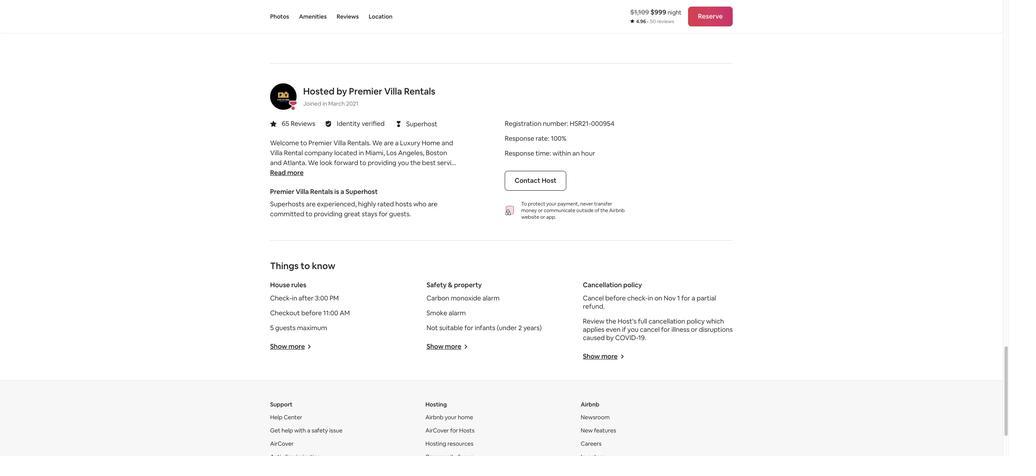 Task type: describe. For each thing, give the bounding box(es) containing it.
for left infants
[[465, 324, 473, 333]]

the inside welcome to premier villa rentals.  we are a luxury home and villa rental company located in miami, los angeles, boston and atlanta.  we look forward to providing you the best servi… read more
[[410, 159, 421, 167]]

aircover for aircover link
[[270, 440, 294, 448]]

more for suitable show more button
[[445, 342, 461, 351]]

are inside welcome to premier villa rentals.  we are a luxury home and villa rental company located in miami, los angeles, boston and atlanta.  we look forward to providing you the best servi… read more
[[384, 139, 394, 147]]

for left hosts
[[450, 427, 458, 435]]

: for response rate
[[548, 134, 550, 143]]

more inside welcome to premier villa rentals.  we are a luxury home and villa rental company located in miami, los angeles, boston and atlanta.  we look forward to providing you the best servi… read more
[[287, 169, 304, 177]]

an
[[573, 149, 580, 158]]

a right with
[[307, 427, 310, 435]]

villa down "welcome"
[[270, 149, 283, 157]]

airbnb for airbnb
[[581, 401, 599, 409]]

a inside "cancel before check-in on nov 1 for a partial refund."
[[692, 294, 695, 303]]

communicate
[[544, 207, 575, 214]]

0 horizontal spatial policy
[[623, 281, 642, 290]]

servi…
[[437, 159, 456, 167]]

0 vertical spatial and
[[442, 139, 453, 147]]

50
[[650, 18, 656, 25]]

2 horizontal spatial are
[[428, 200, 438, 209]]

hosts
[[459, 427, 475, 435]]

a inside welcome to premier villa rentals.  we are a luxury home and villa rental company located in miami, los angeles, boston and atlanta.  we look forward to providing you the best servi… read more
[[395, 139, 399, 147]]

features
[[594, 427, 616, 435]]

great
[[344, 210, 360, 219]]

new features
[[581, 427, 616, 435]]

rentals inside premier villa rentals is a superhost superhosts are experienced, highly rated hosts who are committed to providing great stays for guests.
[[310, 188, 333, 196]]

within
[[553, 149, 571, 158]]

years)
[[523, 324, 542, 333]]

committed
[[270, 210, 304, 219]]

cancellation
[[583, 281, 622, 290]]

airbnb for airbnb your home
[[426, 414, 444, 421]]

full
[[638, 317, 647, 326]]

smoke
[[427, 309, 447, 318]]

photos button
[[270, 0, 289, 33]]

airbnb your home link
[[426, 414, 473, 421]]

error
[[722, 25, 730, 29]]

·
[[647, 18, 648, 25]]

experienced,
[[317, 200, 357, 209]]

0 vertical spatial superhost
[[406, 120, 437, 128]]

house rules
[[270, 281, 306, 290]]

night
[[668, 9, 682, 16]]

rated
[[378, 200, 394, 209]]

you inside welcome to premier villa rentals.  we are a luxury home and villa rental company located in miami, los angeles, boston and atlanta.  we look forward to providing you the best servi… read more
[[398, 159, 409, 167]]

caused
[[583, 334, 605, 342]]

more for rightmost show more button
[[601, 352, 618, 361]]

not suitable for infants (under 2 years)
[[427, 324, 542, 333]]

check-
[[270, 294, 292, 303]]

help center
[[270, 414, 302, 421]]

by inside the review the host's full cancellation policy which applies even if you cancel for illness or disruptions caused by covid-19.
[[606, 334, 614, 342]]

review
[[583, 317, 605, 326]]

hosting for hosting resources
[[426, 440, 446, 448]]

help center link
[[270, 414, 302, 421]]

never
[[580, 201, 593, 207]]

in inside "cancel before check-in on nov 1 for a partial refund."
[[648, 294, 653, 303]]

reviews
[[657, 18, 674, 25]]

a inside premier villa rentals is a superhost superhosts are experienced, highly rated hosts who are committed to providing great stays for guests.
[[341, 188, 344, 196]]

is
[[334, 188, 339, 196]]

issue
[[329, 427, 343, 435]]

payment,
[[558, 201, 579, 207]]

2 horizontal spatial show
[[583, 352, 600, 361]]

verified
[[362, 119, 385, 128]]

photos
[[270, 13, 289, 20]]

before for checkout
[[301, 309, 322, 318]]

read more button
[[270, 168, 304, 178]]

airbnb your home
[[426, 414, 473, 421]]

rate
[[536, 134, 548, 143]]

(under
[[497, 324, 517, 333]]

0 horizontal spatial alarm
[[449, 309, 466, 318]]

hosting resources link
[[426, 440, 474, 448]]

best
[[422, 159, 436, 167]]

on
[[655, 294, 662, 303]]

map
[[712, 25, 721, 29]]

monoxide
[[451, 294, 481, 303]]

newsroom
[[581, 414, 610, 421]]

know
[[312, 260, 335, 272]]

terms of use
[[667, 25, 691, 29]]

providing inside premier villa rentals is a superhost superhosts are experienced, highly rated hosts who are committed to providing great stays for guests.
[[314, 210, 343, 219]]

with
[[294, 427, 306, 435]]

cancellation
[[649, 317, 685, 326]]

angeles,
[[398, 149, 424, 157]]

hosted by premier villa rentals joined in march 2021
[[303, 86, 435, 107]]

1 vertical spatial reviews
[[291, 119, 315, 128]]

use
[[684, 25, 691, 29]]

pm
[[330, 294, 339, 303]]

for inside "cancel before check-in on nov 1 for a partial refund."
[[681, 294, 690, 303]]

resources
[[448, 440, 474, 448]]

transfer
[[594, 201, 612, 207]]

response for response time
[[505, 149, 534, 158]]

of inside to protect your payment, never transfer money or communicate outside of the airbnb website or app.
[[595, 207, 600, 214]]

rentals inside hosted by premier villa rentals joined in march 2021
[[404, 86, 435, 97]]

if
[[622, 326, 626, 334]]

show more for suitable
[[427, 342, 461, 351]]

identity
[[337, 119, 360, 128]]

hsr21-
[[570, 119, 591, 128]]

aircover for aircover for hosts
[[426, 427, 449, 435]]

aircover for hosts
[[426, 427, 475, 435]]

100%
[[551, 134, 566, 143]]

smoke alarm
[[427, 309, 466, 318]]

&
[[448, 281, 453, 290]]

host's
[[618, 317, 637, 326]]

or right "money"
[[538, 207, 543, 214]]

things
[[270, 260, 299, 272]]

who
[[413, 200, 426, 209]]

0 vertical spatial reviews
[[337, 13, 359, 20]]

report a map error
[[696, 25, 730, 29]]

󰀃
[[397, 119, 401, 129]]

a left map
[[709, 25, 711, 29]]

rules
[[291, 281, 306, 290]]

look
[[320, 159, 333, 167]]

amenities button
[[299, 0, 327, 33]]

located
[[334, 149, 357, 157]]

newsroom link
[[581, 414, 610, 421]]

65
[[282, 119, 289, 128]]

contact host
[[515, 176, 557, 185]]

get help with a safety issue link
[[270, 427, 343, 435]]

los
[[386, 149, 397, 157]]

outside
[[577, 207, 594, 214]]

careers link
[[581, 440, 602, 448]]

response for response rate
[[505, 134, 534, 143]]

carbon monoxide alarm
[[427, 294, 500, 303]]



Task type: vqa. For each thing, say whether or not it's contained in the screenshot.


Task type: locate. For each thing, give the bounding box(es) containing it.
checkout before 11:00 am
[[270, 309, 350, 318]]

villa up 󰀃
[[384, 86, 402, 97]]

highly
[[358, 200, 376, 209]]

report a map error link
[[696, 25, 730, 29]]

1 vertical spatial policy
[[687, 317, 705, 326]]

1 vertical spatial aircover
[[270, 440, 294, 448]]

rentals
[[404, 86, 435, 97], [310, 188, 333, 196]]

0 vertical spatial aircover
[[426, 427, 449, 435]]

5 guests maximum
[[270, 324, 327, 333]]

in left 'after'
[[292, 294, 297, 303]]

0 vertical spatial the
[[410, 159, 421, 167]]

for left illness
[[661, 326, 670, 334]]

0 vertical spatial of
[[679, 25, 683, 29]]

11:00
[[323, 309, 338, 318]]

1 vertical spatial hosting
[[426, 440, 446, 448]]

1 horizontal spatial are
[[384, 139, 394, 147]]

1 horizontal spatial policy
[[687, 317, 705, 326]]

: left 100%
[[548, 134, 550, 143]]

in left "on"
[[648, 294, 653, 303]]

response down "response rate : 100%" in the right top of the page
[[505, 149, 534, 158]]

premier inside hosted by premier villa rentals joined in march 2021
[[349, 86, 382, 97]]

alarm down carbon monoxide alarm
[[449, 309, 466, 318]]

show down 5
[[270, 342, 287, 351]]

1 horizontal spatial reviews
[[337, 13, 359, 20]]

$1,109 $999 night
[[630, 8, 682, 17]]

1 horizontal spatial show more button
[[427, 342, 468, 351]]

0 vertical spatial your
[[546, 201, 557, 207]]

policy inside the review the host's full cancellation policy which applies even if you cancel for illness or disruptions caused by covid-19.
[[687, 317, 705, 326]]

reviews right 65
[[291, 119, 315, 128]]

response down registration
[[505, 134, 534, 143]]

check-
[[627, 294, 648, 303]]

a up los
[[395, 139, 399, 147]]

aircover down help
[[270, 440, 294, 448]]

safety
[[427, 281, 447, 290]]

am
[[340, 309, 350, 318]]

2 horizontal spatial show more
[[583, 352, 618, 361]]

refund.
[[583, 302, 605, 311]]

covid-
[[615, 334, 638, 342]]

your
[[546, 201, 557, 207], [445, 414, 457, 421]]

to down "miami,"
[[360, 159, 366, 167]]

show more button down 'caused'
[[583, 352, 624, 361]]

we down company at the top left of page
[[308, 159, 318, 167]]

show more button for guests
[[270, 342, 312, 351]]

superhost up home
[[406, 120, 437, 128]]

a right is
[[341, 188, 344, 196]]

1 horizontal spatial you
[[628, 326, 639, 334]]

to left know
[[301, 260, 310, 272]]

0 vertical spatial alarm
[[483, 294, 500, 303]]

or inside the review the host's full cancellation policy which applies even if you cancel for illness or disruptions caused by covid-19.
[[691, 326, 698, 334]]

or for review
[[691, 326, 698, 334]]

0 horizontal spatial we
[[308, 159, 318, 167]]

1 vertical spatial you
[[628, 326, 639, 334]]

2 vertical spatial :
[[550, 149, 551, 158]]

cancel before check-in on nov 1 for a partial refund.
[[583, 294, 716, 311]]

0 vertical spatial response
[[505, 134, 534, 143]]

premier up superhosts
[[270, 188, 294, 196]]

1 horizontal spatial rentals
[[404, 86, 435, 97]]

premier inside premier villa rentals is a superhost superhosts are experienced, highly rated hosts who are committed to providing great stays for guests.
[[270, 188, 294, 196]]

premier
[[349, 86, 382, 97], [309, 139, 332, 147], [270, 188, 294, 196]]

premier villa rentals is a superhost superhosts are experienced, highly rated hosts who are committed to providing great stays for guests.
[[270, 188, 438, 219]]

2021
[[346, 100, 358, 107]]

and up boston
[[442, 139, 453, 147]]

providing down "miami,"
[[368, 159, 396, 167]]

contact host link
[[505, 171, 567, 191]]

joined
[[303, 100, 321, 107]]

show more for guests
[[270, 342, 305, 351]]

0 vertical spatial before
[[605, 294, 626, 303]]

0 vertical spatial by
[[337, 86, 347, 97]]

before down cancellation policy on the bottom of the page
[[605, 294, 626, 303]]

: left hsr21-
[[567, 119, 568, 128]]

or for to
[[540, 214, 545, 221]]

in inside hosted by premier villa rentals joined in march 2021
[[323, 100, 327, 107]]

alarm right monoxide
[[483, 294, 500, 303]]

superhost up highly
[[346, 188, 378, 196]]

march
[[328, 100, 345, 107]]

superhost inside premier villa rentals is a superhost superhosts are experienced, highly rated hosts who are committed to providing great stays for guests.
[[346, 188, 378, 196]]

0 vertical spatial premier
[[349, 86, 382, 97]]

0 horizontal spatial reviews
[[291, 119, 315, 128]]

premier inside welcome to premier villa rentals.  we are a luxury home and villa rental company located in miami, los angeles, boston and atlanta.  we look forward to providing you the best servi… read more
[[309, 139, 332, 147]]

carbon
[[427, 294, 449, 303]]

of left use
[[679, 25, 683, 29]]

hosting down aircover for hosts link
[[426, 440, 446, 448]]

in inside welcome to premier villa rentals.  we are a luxury home and villa rental company located in miami, los angeles, boston and atlanta.  we look forward to providing you the best servi… read more
[[359, 149, 364, 157]]

the inside to protect your payment, never transfer money or communicate outside of the airbnb website or app.
[[601, 207, 608, 214]]

1 vertical spatial the
[[601, 207, 608, 214]]

0 vertical spatial providing
[[368, 159, 396, 167]]

welcome
[[270, 139, 299, 147]]

providing inside welcome to premier villa rentals.  we are a luxury home and villa rental company located in miami, los angeles, boston and atlanta.  we look forward to providing you the best servi… read more
[[368, 159, 396, 167]]

superhosts
[[270, 200, 304, 209]]

hosting resources
[[426, 440, 474, 448]]

4.96 · 50 reviews
[[636, 18, 674, 25]]

policy up check-
[[623, 281, 642, 290]]

1 horizontal spatial show
[[427, 342, 444, 351]]

and up read at the top left
[[270, 159, 282, 167]]

location
[[369, 13, 393, 20]]

0 vertical spatial policy
[[623, 281, 642, 290]]

stays
[[362, 210, 377, 219]]

money
[[521, 207, 537, 214]]

for inside premier villa rentals is a superhost superhosts are experienced, highly rated hosts who are committed to providing great stays for guests.
[[379, 210, 388, 219]]

before
[[605, 294, 626, 303], [301, 309, 322, 318]]

1 hosting from the top
[[426, 401, 447, 409]]

0 vertical spatial :
[[567, 119, 568, 128]]

or right illness
[[691, 326, 698, 334]]

more
[[287, 169, 304, 177], [289, 342, 305, 351], [445, 342, 461, 351], [601, 352, 618, 361]]

amenities
[[299, 13, 327, 20]]

0 horizontal spatial your
[[445, 414, 457, 421]]

1 vertical spatial before
[[301, 309, 322, 318]]

0 horizontal spatial and
[[270, 159, 282, 167]]

1 horizontal spatial airbnb
[[581, 401, 599, 409]]

suitable
[[439, 324, 463, 333]]

0 horizontal spatial by
[[337, 86, 347, 97]]

show for suitable
[[427, 342, 444, 351]]

1 horizontal spatial aircover
[[426, 427, 449, 435]]

the right never
[[601, 207, 608, 214]]

1 vertical spatial :
[[548, 134, 550, 143]]

:
[[567, 119, 568, 128], [548, 134, 550, 143], [550, 149, 551, 158]]

more down 'caused'
[[601, 352, 618, 361]]

airbnb right never
[[609, 207, 625, 214]]

0 horizontal spatial airbnb
[[426, 414, 444, 421]]

: left within at the top right of page
[[550, 149, 551, 158]]

before for cancel
[[605, 294, 626, 303]]

you inside the review the host's full cancellation policy which applies even if you cancel for illness or disruptions caused by covid-19.
[[628, 326, 639, 334]]

nov
[[664, 294, 676, 303]]

villa inside premier villa rentals is a superhost superhosts are experienced, highly rated hosts who are committed to providing great stays for guests.
[[296, 188, 309, 196]]

0 vertical spatial rentals
[[404, 86, 435, 97]]

1 vertical spatial and
[[270, 159, 282, 167]]

of right outside
[[595, 207, 600, 214]]

to right committed
[[306, 210, 312, 219]]

1 response from the top
[[505, 134, 534, 143]]

2 hosting from the top
[[426, 440, 446, 448]]

show more down 'caused'
[[583, 352, 618, 361]]

2 horizontal spatial airbnb
[[609, 207, 625, 214]]

premier for by
[[349, 86, 382, 97]]

for inside the review the host's full cancellation policy which applies even if you cancel for illness or disruptions caused by covid-19.
[[661, 326, 670, 334]]

: for registration number
[[567, 119, 568, 128]]

0 horizontal spatial show more
[[270, 342, 305, 351]]

airbnb up newsroom link
[[581, 401, 599, 409]]

0 vertical spatial we
[[372, 139, 383, 147]]

home
[[458, 414, 473, 421]]

things to know
[[270, 260, 335, 272]]

1 vertical spatial rentals
[[310, 188, 333, 196]]

by right 'caused'
[[606, 334, 614, 342]]

cancellation policy
[[583, 281, 642, 290]]

providing down "experienced,"
[[314, 210, 343, 219]]

miami,
[[365, 149, 385, 157]]

in left march
[[323, 100, 327, 107]]

1 vertical spatial providing
[[314, 210, 343, 219]]

$1,109
[[630, 8, 649, 17]]

0 horizontal spatial show more button
[[270, 342, 312, 351]]

the left the if
[[606, 317, 616, 326]]

more for guests show more button
[[289, 342, 305, 351]]

your up the app.
[[546, 201, 557, 207]]

2 vertical spatial airbnb
[[426, 414, 444, 421]]

identity verified
[[337, 119, 385, 128]]

show more
[[270, 342, 305, 351], [427, 342, 461, 351], [583, 352, 618, 361]]

read
[[270, 169, 286, 177]]

show more down suitable
[[427, 342, 461, 351]]

0 horizontal spatial aircover
[[270, 440, 294, 448]]

premier up company at the top left of page
[[309, 139, 332, 147]]

disruptions
[[699, 326, 733, 334]]

1 horizontal spatial your
[[546, 201, 557, 207]]

villa up superhosts
[[296, 188, 309, 196]]

infants
[[475, 324, 495, 333]]

policy left which
[[687, 317, 705, 326]]

more down suitable
[[445, 342, 461, 351]]

0 horizontal spatial providing
[[314, 210, 343, 219]]

reviews left the location
[[337, 13, 359, 20]]

cancel
[[583, 294, 604, 303]]

2 vertical spatial the
[[606, 317, 616, 326]]

before up maximum
[[301, 309, 322, 318]]

aircover link
[[270, 440, 294, 448]]

premier villa rentals is a superhost. learn more about premier villa rentals. image
[[270, 83, 297, 110], [270, 83, 297, 110]]

the down angeles, at the top
[[410, 159, 421, 167]]

1 horizontal spatial premier
[[309, 139, 332, 147]]

for right 1
[[681, 294, 690, 303]]

1 horizontal spatial before
[[605, 294, 626, 303]]

0 vertical spatial airbnb
[[609, 207, 625, 214]]

villa up located
[[334, 139, 346, 147]]

your up aircover for hosts link
[[445, 414, 457, 421]]

center
[[284, 414, 302, 421]]

0 horizontal spatial show
[[270, 342, 287, 351]]

1 vertical spatial by
[[606, 334, 614, 342]]

help
[[270, 414, 283, 421]]

1 vertical spatial airbnb
[[581, 401, 599, 409]]

0 horizontal spatial before
[[301, 309, 322, 318]]

new
[[581, 427, 593, 435]]

are
[[384, 139, 394, 147], [306, 200, 316, 209], [428, 200, 438, 209]]

to inside premier villa rentals is a superhost superhosts are experienced, highly rated hosts who are committed to providing great stays for guests.
[[306, 210, 312, 219]]

house
[[270, 281, 290, 290]]

you right the if
[[628, 326, 639, 334]]

show down not
[[427, 342, 444, 351]]

airbnb inside to protect your payment, never transfer money or communicate outside of the airbnb website or app.
[[609, 207, 625, 214]]

0 horizontal spatial rentals
[[310, 188, 333, 196]]

number
[[543, 119, 567, 128]]

premier up 2021
[[349, 86, 382, 97]]

0 horizontal spatial you
[[398, 159, 409, 167]]

1 vertical spatial of
[[595, 207, 600, 214]]

1 vertical spatial we
[[308, 159, 318, 167]]

hosting up airbnb your home link
[[426, 401, 447, 409]]

1 vertical spatial response
[[505, 149, 534, 158]]

careers
[[581, 440, 602, 448]]

to up rental
[[300, 139, 307, 147]]

a left partial
[[692, 294, 695, 303]]

to
[[521, 201, 527, 207]]

show
[[270, 342, 287, 351], [427, 342, 444, 351], [583, 352, 600, 361]]

show more button down guests
[[270, 342, 312, 351]]

in down rentals.
[[359, 149, 364, 157]]

2 horizontal spatial show more button
[[583, 352, 624, 361]]

1 vertical spatial superhost
[[346, 188, 378, 196]]

the inside the review the host's full cancellation policy which applies even if you cancel for illness or disruptions caused by covid-19.
[[606, 317, 616, 326]]

1 horizontal spatial of
[[679, 25, 683, 29]]

response rate : 100%
[[505, 134, 566, 143]]

villa inside hosted by premier villa rentals joined in march 2021
[[384, 86, 402, 97]]

1 vertical spatial alarm
[[449, 309, 466, 318]]

by inside hosted by premier villa rentals joined in march 2021
[[337, 86, 347, 97]]

response time : within an hour
[[505, 149, 595, 158]]

illness
[[672, 326, 690, 334]]

more down atlanta.
[[287, 169, 304, 177]]

show more button for suitable
[[427, 342, 468, 351]]

terms of use link
[[667, 25, 691, 29]]

show more button
[[270, 342, 312, 351], [427, 342, 468, 351], [583, 352, 624, 361]]

are up los
[[384, 139, 394, 147]]

not
[[427, 324, 438, 333]]

by up march
[[337, 86, 347, 97]]

villa
[[384, 86, 402, 97], [334, 139, 346, 147], [270, 149, 283, 157], [296, 188, 309, 196]]

0 horizontal spatial premier
[[270, 188, 294, 196]]

airbnb up aircover for hosts
[[426, 414, 444, 421]]

luxury
[[400, 139, 420, 147]]

1 horizontal spatial show more
[[427, 342, 461, 351]]

aircover down airbnb your home
[[426, 427, 449, 435]]

1 horizontal spatial we
[[372, 139, 383, 147]]

are right superhosts
[[306, 200, 316, 209]]

for down rated
[[379, 210, 388, 219]]

reserve
[[698, 12, 723, 21]]

0 horizontal spatial superhost
[[346, 188, 378, 196]]

location button
[[369, 0, 393, 33]]

registration number : hsr21-000954
[[505, 119, 615, 128]]

1 horizontal spatial alarm
[[483, 294, 500, 303]]

show more button down suitable
[[427, 342, 468, 351]]

show more down guests
[[270, 342, 305, 351]]

1 horizontal spatial providing
[[368, 159, 396, 167]]

show for guests
[[270, 342, 287, 351]]

get
[[270, 427, 280, 435]]

1 horizontal spatial superhost
[[406, 120, 437, 128]]

0 vertical spatial you
[[398, 159, 409, 167]]

0 horizontal spatial are
[[306, 200, 316, 209]]

you down angeles, at the top
[[398, 159, 409, 167]]

providing
[[368, 159, 396, 167], [314, 210, 343, 219]]

1 vertical spatial your
[[445, 414, 457, 421]]

1 horizontal spatial by
[[606, 334, 614, 342]]

premier for to
[[309, 139, 332, 147]]

or left the app.
[[540, 214, 545, 221]]

are right the who
[[428, 200, 438, 209]]

reserve button
[[688, 7, 733, 26]]

more down 5 guests maximum
[[289, 342, 305, 351]]

2 vertical spatial premier
[[270, 188, 294, 196]]

company
[[304, 149, 333, 157]]

terms
[[667, 25, 678, 29]]

0 vertical spatial hosting
[[426, 401, 447, 409]]

before inside "cancel before check-in on nov 1 for a partial refund."
[[605, 294, 626, 303]]

: for response time
[[550, 149, 551, 158]]

2 horizontal spatial premier
[[349, 86, 382, 97]]

report
[[696, 25, 708, 29]]

show down 'caused'
[[583, 352, 600, 361]]

google map
showing 4 points of interest. region
[[216, 0, 745, 107]]

atlanta.
[[283, 159, 307, 167]]

your inside to protect your payment, never transfer money or communicate outside of the airbnb website or app.
[[546, 201, 557, 207]]

1 horizontal spatial and
[[442, 139, 453, 147]]

hosting for hosting
[[426, 401, 447, 409]]

2 response from the top
[[505, 149, 534, 158]]

0 horizontal spatial of
[[595, 207, 600, 214]]

1 vertical spatial premier
[[309, 139, 332, 147]]

we up "miami,"
[[372, 139, 383, 147]]



